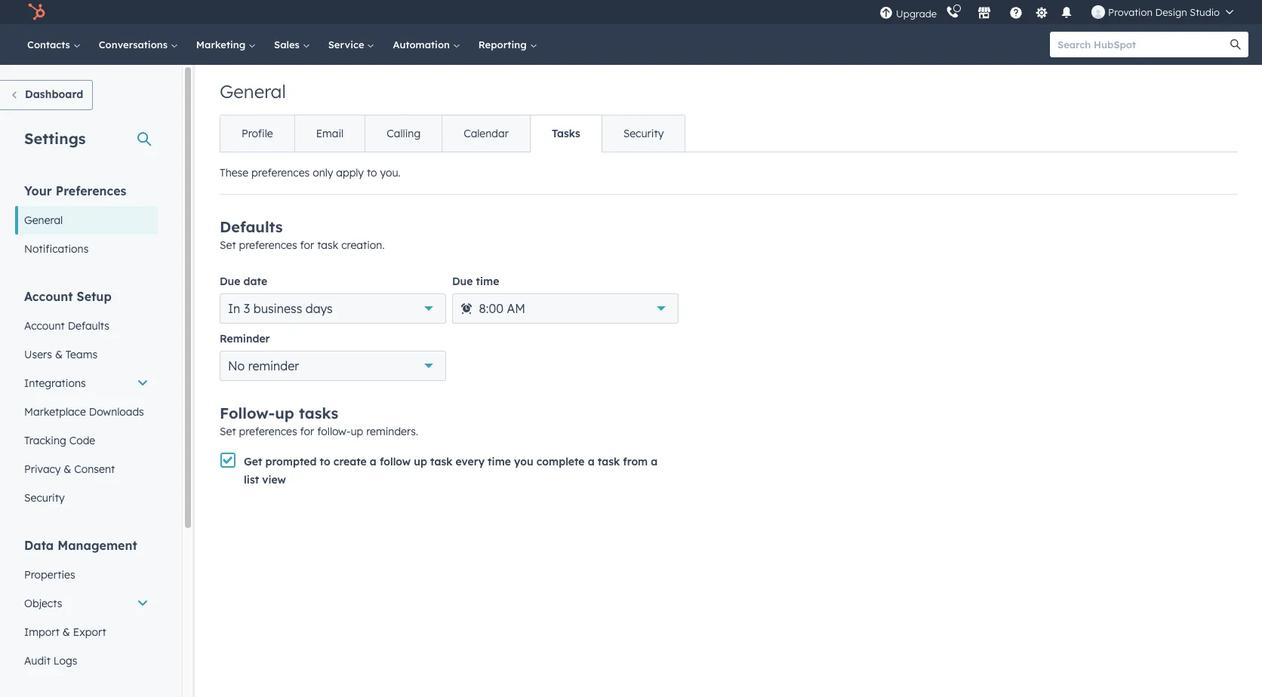 Task type: locate. For each thing, give the bounding box(es) containing it.
notifications
[[24, 242, 89, 256]]

profile link
[[220, 115, 294, 152]]

& right the users
[[55, 348, 63, 362]]

audit
[[24, 654, 51, 668]]

notifications button
[[1054, 0, 1080, 24]]

0 vertical spatial for
[[300, 239, 314, 252]]

navigation
[[220, 115, 686, 152]]

0 horizontal spatial security
[[24, 491, 65, 505]]

2 vertical spatial preferences
[[239, 425, 297, 439]]

complete
[[537, 455, 585, 469]]

a right complete on the bottom of the page
[[588, 455, 595, 469]]

no reminder button
[[220, 351, 446, 381]]

email link
[[294, 115, 365, 152]]

0 vertical spatial security link
[[601, 115, 685, 152]]

time inside 'get prompted to create a follow up task every time you complete a task from a list view'
[[488, 455, 511, 469]]

1 vertical spatial security link
[[15, 484, 158, 513]]

1 for from the top
[[300, 239, 314, 252]]

0 vertical spatial to
[[367, 166, 377, 180]]

calling icon image
[[946, 6, 960, 20]]

security inside account setup element
[[24, 491, 65, 505]]

due
[[220, 275, 240, 288], [452, 275, 473, 288]]

& left 'export'
[[62, 626, 70, 639]]

1 account from the top
[[24, 289, 73, 304]]

provation design studio button
[[1083, 0, 1243, 24]]

1 vertical spatial time
[[488, 455, 511, 469]]

preferences up date
[[239, 239, 297, 252]]

in
[[228, 301, 240, 316]]

task left creation.
[[317, 239, 338, 252]]

1 horizontal spatial general
[[220, 80, 286, 103]]

2 vertical spatial &
[[62, 626, 70, 639]]

these preferences only apply to you.
[[220, 166, 401, 180]]

code
[[69, 434, 95, 448]]

audit logs link
[[15, 647, 158, 676]]

setup
[[77, 289, 112, 304]]

2 set from the top
[[220, 425, 236, 439]]

data management element
[[15, 537, 158, 676]]

data
[[24, 538, 54, 553]]

contacts link
[[18, 24, 90, 65]]

general down your
[[24, 214, 63, 227]]

tasks link
[[530, 115, 601, 152]]

1 horizontal spatial defaults
[[220, 217, 283, 236]]

due date
[[220, 275, 267, 288]]

due for due time
[[452, 275, 473, 288]]

tracking code link
[[15, 426, 158, 455]]

1 horizontal spatial a
[[588, 455, 595, 469]]

follow-
[[220, 404, 275, 423]]

1 due from the left
[[220, 275, 240, 288]]

up left tasks
[[275, 404, 294, 423]]

1 vertical spatial security
[[24, 491, 65, 505]]

general
[[220, 80, 286, 103], [24, 214, 63, 227]]

& for consent
[[64, 463, 71, 476]]

task inside the defaults set preferences for task creation.
[[317, 239, 338, 252]]

to
[[367, 166, 377, 180], [320, 455, 330, 469]]

2 horizontal spatial a
[[651, 455, 658, 469]]

defaults up users & teams link
[[68, 319, 109, 333]]

to left create
[[320, 455, 330, 469]]

menu containing provation design studio
[[878, 0, 1244, 24]]

sales
[[274, 38, 302, 51]]

email
[[316, 127, 344, 140]]

up up create
[[351, 425, 363, 439]]

1 horizontal spatial to
[[367, 166, 377, 180]]

for inside the defaults set preferences for task creation.
[[300, 239, 314, 252]]

1 vertical spatial defaults
[[68, 319, 109, 333]]

calling icon button
[[940, 2, 966, 22]]

from
[[623, 455, 648, 469]]

in 3 business days
[[228, 301, 333, 316]]

integrations button
[[15, 369, 158, 398]]

to inside 'get prompted to create a follow up task every time you complete a task from a list view'
[[320, 455, 330, 469]]

export
[[73, 626, 106, 639]]

time left you
[[488, 455, 511, 469]]

account for account defaults
[[24, 319, 65, 333]]

a left follow
[[370, 455, 377, 469]]

0 horizontal spatial a
[[370, 455, 377, 469]]

settings
[[24, 129, 86, 148]]

time
[[476, 275, 499, 288], [488, 455, 511, 469]]

0 vertical spatial defaults
[[220, 217, 283, 236]]

security for left security link
[[24, 491, 65, 505]]

0 horizontal spatial to
[[320, 455, 330, 469]]

0 vertical spatial account
[[24, 289, 73, 304]]

up right follow
[[414, 455, 427, 469]]

1 vertical spatial set
[[220, 425, 236, 439]]

search button
[[1223, 32, 1249, 57]]

menu
[[878, 0, 1244, 24]]

0 horizontal spatial defaults
[[68, 319, 109, 333]]

preferences
[[56, 183, 126, 199]]

0 vertical spatial set
[[220, 239, 236, 252]]

1 set from the top
[[220, 239, 236, 252]]

marketplaces image
[[978, 7, 991, 20]]

0 horizontal spatial general
[[24, 214, 63, 227]]

follow
[[380, 455, 411, 469]]

& inside data management element
[[62, 626, 70, 639]]

Search HubSpot search field
[[1050, 32, 1235, 57]]

1 vertical spatial preferences
[[239, 239, 297, 252]]

profile
[[242, 127, 273, 140]]

dashboard link
[[0, 80, 93, 110]]

0 vertical spatial up
[[275, 404, 294, 423]]

1 vertical spatial up
[[351, 425, 363, 439]]

consent
[[74, 463, 115, 476]]

2 vertical spatial up
[[414, 455, 427, 469]]

task
[[317, 239, 338, 252], [430, 455, 452, 469], [598, 455, 620, 469]]

no
[[228, 359, 245, 374]]

tasks
[[299, 404, 338, 423]]

list
[[244, 473, 259, 487]]

every
[[456, 455, 485, 469]]

1 vertical spatial to
[[320, 455, 330, 469]]

get prompted to create a follow up task every time you complete a task from a list view
[[244, 455, 658, 487]]

days
[[306, 301, 333, 316]]

account up the account defaults
[[24, 289, 73, 304]]

task left every
[[430, 455, 452, 469]]

calling
[[387, 127, 421, 140]]

8:00 am
[[479, 301, 525, 316]]

0 vertical spatial time
[[476, 275, 499, 288]]

logs
[[53, 654, 77, 668]]

users & teams
[[24, 348, 97, 362]]

0 vertical spatial security
[[623, 127, 664, 140]]

2 account from the top
[[24, 319, 65, 333]]

0 horizontal spatial task
[[317, 239, 338, 252]]

only
[[313, 166, 333, 180]]

for down tasks
[[300, 425, 314, 439]]

preferences down follow-
[[239, 425, 297, 439]]

account up the users
[[24, 319, 65, 333]]

defaults inside account setup element
[[68, 319, 109, 333]]

2 horizontal spatial up
[[414, 455, 427, 469]]

to left you.
[[367, 166, 377, 180]]

general inside your preferences element
[[24, 214, 63, 227]]

0 vertical spatial general
[[220, 80, 286, 103]]

2 due from the left
[[452, 275, 473, 288]]

1 vertical spatial &
[[64, 463, 71, 476]]

users
[[24, 348, 52, 362]]

reminder
[[248, 359, 299, 374]]

general up profile link
[[220, 80, 286, 103]]

your preferences element
[[15, 183, 158, 263]]

1 horizontal spatial up
[[351, 425, 363, 439]]

1 horizontal spatial security
[[623, 127, 664, 140]]

task left from
[[598, 455, 620, 469]]

calendar
[[464, 127, 509, 140]]

2 for from the top
[[300, 425, 314, 439]]

tasks
[[552, 127, 580, 140]]

privacy & consent
[[24, 463, 115, 476]]

0 horizontal spatial due
[[220, 275, 240, 288]]

properties
[[24, 568, 75, 582]]

james peterson image
[[1092, 5, 1105, 19]]

preferences
[[251, 166, 310, 180], [239, 239, 297, 252], [239, 425, 297, 439]]

you
[[514, 455, 533, 469]]

set up "due date"
[[220, 239, 236, 252]]

1 horizontal spatial security link
[[601, 115, 685, 152]]

preferences left only
[[251, 166, 310, 180]]

1 horizontal spatial due
[[452, 275, 473, 288]]

& right the privacy
[[64, 463, 71, 476]]

properties link
[[15, 561, 158, 590]]

these
[[220, 166, 248, 180]]

defaults up date
[[220, 217, 283, 236]]

no reminder
[[228, 359, 299, 374]]

1 vertical spatial account
[[24, 319, 65, 333]]

tracking code
[[24, 434, 95, 448]]

for left creation.
[[300, 239, 314, 252]]

1 vertical spatial general
[[24, 214, 63, 227]]

help button
[[1003, 0, 1029, 24]]

time up 8:00
[[476, 275, 499, 288]]

1 vertical spatial for
[[300, 425, 314, 439]]

set down follow-
[[220, 425, 236, 439]]

a right from
[[651, 455, 658, 469]]

calendar link
[[442, 115, 530, 152]]

0 vertical spatial &
[[55, 348, 63, 362]]



Task type: describe. For each thing, give the bounding box(es) containing it.
set inside the defaults set preferences for task creation.
[[220, 239, 236, 252]]

1 a from the left
[[370, 455, 377, 469]]

studio
[[1190, 6, 1220, 18]]

marketing
[[196, 38, 248, 51]]

notifications link
[[15, 235, 158, 263]]

hubspot link
[[18, 3, 57, 21]]

management
[[58, 538, 137, 553]]

provation
[[1108, 6, 1153, 18]]

reporting link
[[469, 24, 546, 65]]

objects
[[24, 597, 62, 611]]

due for due date
[[220, 275, 240, 288]]

downloads
[[89, 405, 144, 419]]

users & teams link
[[15, 340, 158, 369]]

your preferences
[[24, 183, 126, 199]]

import
[[24, 626, 60, 639]]

follow-
[[317, 425, 351, 439]]

import & export link
[[15, 618, 158, 647]]

get
[[244, 455, 262, 469]]

provation design studio
[[1108, 6, 1220, 18]]

1 horizontal spatial task
[[430, 455, 452, 469]]

search image
[[1230, 39, 1241, 50]]

tracking
[[24, 434, 66, 448]]

business
[[253, 301, 302, 316]]

& for export
[[62, 626, 70, 639]]

date
[[243, 275, 267, 288]]

settings link
[[1032, 4, 1051, 20]]

settings image
[[1035, 6, 1048, 20]]

creation.
[[341, 239, 385, 252]]

notifications image
[[1060, 7, 1073, 20]]

integrations
[[24, 377, 86, 390]]

audit logs
[[24, 654, 77, 668]]

service
[[328, 38, 367, 51]]

you.
[[380, 166, 401, 180]]

preferences inside the defaults set preferences for task creation.
[[239, 239, 297, 252]]

upgrade image
[[880, 6, 893, 20]]

defaults set preferences for task creation.
[[220, 217, 385, 252]]

0 vertical spatial preferences
[[251, 166, 310, 180]]

account for account setup
[[24, 289, 73, 304]]

marketplace downloads link
[[15, 398, 158, 426]]

calling link
[[365, 115, 442, 152]]

0 horizontal spatial up
[[275, 404, 294, 423]]

account defaults link
[[15, 312, 158, 340]]

am
[[507, 301, 525, 316]]

privacy & consent link
[[15, 455, 158, 484]]

8:00
[[479, 301, 503, 316]]

data management
[[24, 538, 137, 553]]

3 a from the left
[[651, 455, 658, 469]]

due time
[[452, 275, 499, 288]]

help image
[[1009, 7, 1023, 20]]

in 3 business days button
[[220, 294, 446, 324]]

import & export
[[24, 626, 106, 639]]

dashboard
[[25, 88, 83, 101]]

general link
[[15, 206, 158, 235]]

view
[[262, 473, 286, 487]]

defaults inside the defaults set preferences for task creation.
[[220, 217, 283, 236]]

account setup element
[[15, 288, 158, 513]]

marketplace
[[24, 405, 86, 419]]

marketing link
[[187, 24, 265, 65]]

automation link
[[384, 24, 469, 65]]

reporting
[[478, 38, 530, 51]]

marketplaces button
[[969, 0, 1000, 24]]

set inside follow-up tasks set preferences for follow-up reminders.
[[220, 425, 236, 439]]

3
[[244, 301, 250, 316]]

design
[[1155, 6, 1187, 18]]

teams
[[66, 348, 97, 362]]

account defaults
[[24, 319, 109, 333]]

navigation containing profile
[[220, 115, 686, 152]]

marketplace downloads
[[24, 405, 144, 419]]

conversations
[[99, 38, 170, 51]]

for inside follow-up tasks set preferences for follow-up reminders.
[[300, 425, 314, 439]]

& for teams
[[55, 348, 63, 362]]

2 horizontal spatial task
[[598, 455, 620, 469]]

account setup
[[24, 289, 112, 304]]

security for top security link
[[623, 127, 664, 140]]

service link
[[319, 24, 384, 65]]

prompted
[[265, 455, 317, 469]]

0 horizontal spatial security link
[[15, 484, 158, 513]]

sales link
[[265, 24, 319, 65]]

preferences inside follow-up tasks set preferences for follow-up reminders.
[[239, 425, 297, 439]]

objects button
[[15, 590, 158, 618]]

hubspot image
[[27, 3, 45, 21]]

8:00 am button
[[452, 294, 679, 324]]

reminders.
[[366, 425, 418, 439]]

your
[[24, 183, 52, 199]]

contacts
[[27, 38, 73, 51]]

apply
[[336, 166, 364, 180]]

automation
[[393, 38, 453, 51]]

up inside 'get prompted to create a follow up task every time you complete a task from a list view'
[[414, 455, 427, 469]]

follow-up tasks set preferences for follow-up reminders.
[[220, 404, 418, 439]]

upgrade
[[896, 7, 937, 19]]

reminder
[[220, 332, 270, 346]]

2 a from the left
[[588, 455, 595, 469]]



Task type: vqa. For each thing, say whether or not it's contained in the screenshot.
progress bar
no



